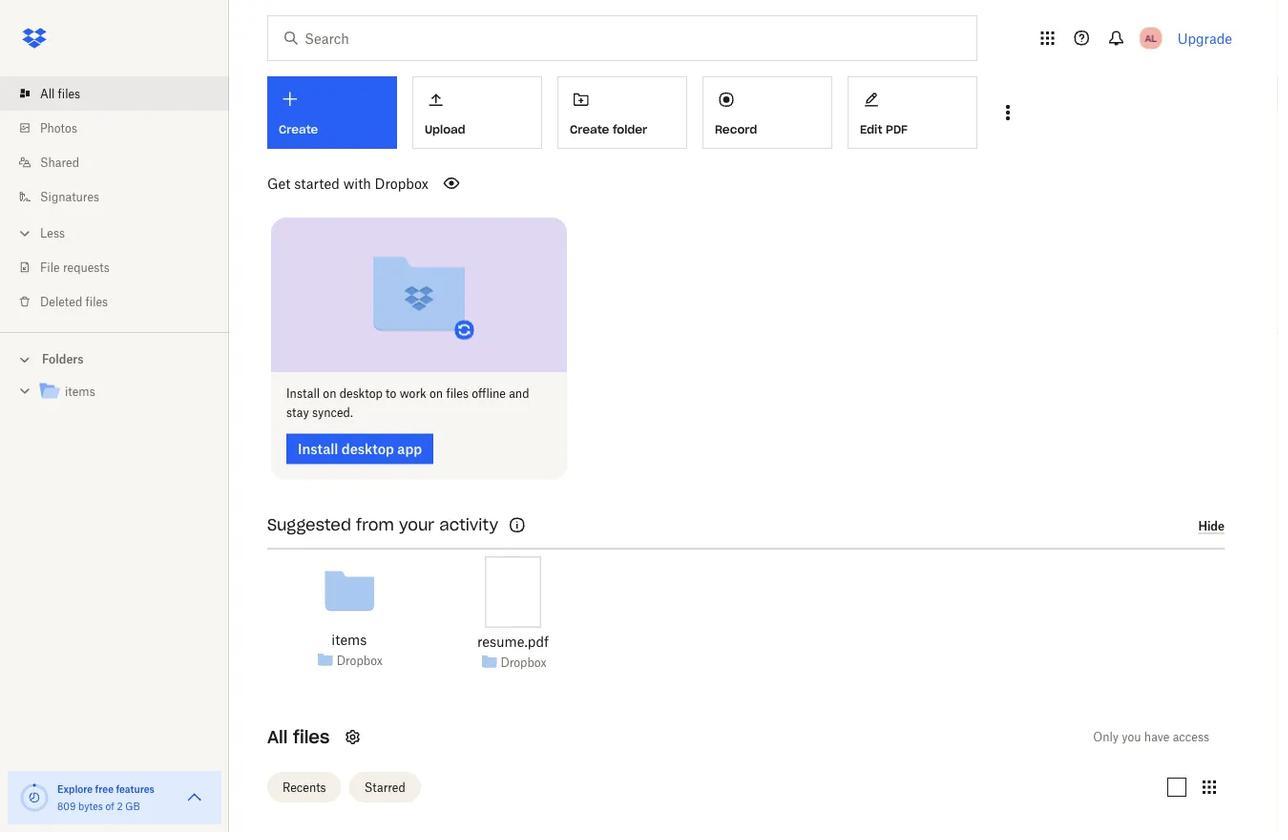 Task type: locate. For each thing, give the bounding box(es) containing it.
signatures
[[40, 190, 99, 204]]

all files up recents button
[[267, 727, 330, 749]]

create for create
[[279, 122, 318, 137]]

of
[[106, 801, 114, 813]]

files inside list item
[[58, 86, 80, 101]]

starred button
[[349, 773, 421, 803]]

0 vertical spatial desktop
[[340, 387, 383, 401]]

create left folder
[[570, 122, 610, 137]]

all files
[[40, 86, 80, 101], [267, 727, 330, 749]]

create folder button
[[558, 76, 688, 149]]

desktop left app
[[342, 441, 394, 458]]

started
[[294, 175, 340, 191]]

dropbox
[[375, 175, 429, 191], [337, 654, 383, 668], [501, 656, 547, 670]]

create up the started
[[279, 122, 318, 137]]

shared
[[40, 155, 79, 170]]

files inside install on desktop to work on files offline and stay synced.
[[446, 387, 469, 401]]

less
[[40, 226, 65, 240]]

0 horizontal spatial items link
[[38, 380, 214, 405]]

free
[[95, 784, 114, 796]]

install desktop app button
[[287, 434, 434, 465]]

all inside list item
[[40, 86, 55, 101]]

items link
[[38, 380, 214, 405], [332, 630, 367, 651]]

1 vertical spatial desktop
[[342, 441, 394, 458]]

bytes
[[78, 801, 103, 813]]

install
[[287, 387, 320, 401], [298, 441, 338, 458]]

install down synced.
[[298, 441, 338, 458]]

recents button
[[267, 773, 342, 803]]

0 vertical spatial install
[[287, 387, 320, 401]]

dropbox link up the folder settings image
[[337, 651, 383, 671]]

dropbox down resume.pdf link
[[501, 656, 547, 670]]

1 vertical spatial items link
[[332, 630, 367, 651]]

resume.pdf link
[[478, 632, 549, 653]]

install for install on desktop to work on files offline and stay synced.
[[287, 387, 320, 401]]

signatures link
[[15, 180, 229, 214]]

0 horizontal spatial all
[[40, 86, 55, 101]]

create button
[[267, 76, 397, 149]]

1 vertical spatial install
[[298, 441, 338, 458]]

all files up photos at the top left
[[40, 86, 80, 101]]

1 horizontal spatial items
[[332, 632, 367, 649]]

all up recents button
[[267, 727, 288, 749]]

0 horizontal spatial all files
[[40, 86, 80, 101]]

all
[[40, 86, 55, 101], [267, 727, 288, 749]]

dropbox link
[[337, 651, 383, 671], [501, 653, 547, 672]]

all up photos at the top left
[[40, 86, 55, 101]]

0 horizontal spatial dropbox link
[[337, 651, 383, 671]]

files left the folder settings image
[[293, 727, 330, 749]]

and
[[509, 387, 530, 401]]

on up synced.
[[323, 387, 337, 401]]

desktop inside install on desktop to work on files offline and stay synced.
[[340, 387, 383, 401]]

files up photos at the top left
[[58, 86, 80, 101]]

shared link
[[15, 145, 229, 180]]

on right work
[[430, 387, 443, 401]]

1 horizontal spatial create
[[570, 122, 610, 137]]

1 vertical spatial all files
[[267, 727, 330, 749]]

suggested
[[267, 516, 351, 535]]

0 vertical spatial all files
[[40, 86, 80, 101]]

items
[[65, 385, 95, 399], [332, 632, 367, 649]]

1 vertical spatial all
[[267, 727, 288, 749]]

install inside "button"
[[298, 441, 338, 458]]

al button
[[1136, 23, 1167, 53]]

create inside button
[[570, 122, 610, 137]]

files
[[58, 86, 80, 101], [86, 295, 108, 309], [446, 387, 469, 401], [293, 727, 330, 749]]

0 horizontal spatial on
[[323, 387, 337, 401]]

file
[[40, 260, 60, 275]]

photos link
[[15, 111, 229, 145]]

1 on from the left
[[323, 387, 337, 401]]

on
[[323, 387, 337, 401], [430, 387, 443, 401]]

work
[[400, 387, 427, 401]]

edit pdf button
[[848, 76, 978, 149]]

0 horizontal spatial create
[[279, 122, 318, 137]]

dropbox link down resume.pdf link
[[501, 653, 547, 672]]

dropbox up the folder settings image
[[337, 654, 383, 668]]

1 horizontal spatial items link
[[332, 630, 367, 651]]

deleted
[[40, 295, 82, 309]]

synced.
[[312, 406, 353, 420]]

desktop
[[340, 387, 383, 401], [342, 441, 394, 458]]

folders button
[[0, 345, 229, 373]]

upgrade
[[1178, 30, 1233, 46]]

desktop left to
[[340, 387, 383, 401]]

0 vertical spatial items
[[65, 385, 95, 399]]

0 vertical spatial items link
[[38, 380, 214, 405]]

1 horizontal spatial on
[[430, 387, 443, 401]]

have
[[1145, 731, 1170, 745]]

upload button
[[413, 76, 543, 149]]

folders
[[42, 352, 84, 367]]

file requests
[[40, 260, 110, 275]]

app
[[398, 441, 422, 458]]

suggested from your activity
[[267, 516, 499, 535]]

record
[[715, 122, 758, 137]]

record button
[[703, 76, 833, 149]]

quota usage element
[[19, 783, 50, 814]]

install inside install on desktop to work on files offline and stay synced.
[[287, 387, 320, 401]]

create inside popup button
[[279, 122, 318, 137]]

install up stay
[[287, 387, 320, 401]]

stay
[[287, 406, 309, 420]]

folder
[[613, 122, 648, 137]]

files left offline
[[446, 387, 469, 401]]

desktop inside "button"
[[342, 441, 394, 458]]

hide
[[1199, 519, 1225, 533]]

create folder
[[570, 122, 648, 137]]

deleted files link
[[15, 285, 229, 319]]

less image
[[15, 224, 34, 243]]

edit
[[861, 122, 883, 137]]

0 vertical spatial all
[[40, 86, 55, 101]]

install desktop app
[[298, 441, 422, 458]]

dropbox right 'with'
[[375, 175, 429, 191]]

list
[[0, 65, 229, 332]]

0 horizontal spatial items
[[65, 385, 95, 399]]

create
[[570, 122, 610, 137], [279, 122, 318, 137]]

1 horizontal spatial dropbox link
[[501, 653, 547, 672]]



Task type: describe. For each thing, give the bounding box(es) containing it.
all files inside list item
[[40, 86, 80, 101]]

1 horizontal spatial all
[[267, 727, 288, 749]]

all files list item
[[0, 76, 229, 111]]

resume.pdf
[[478, 634, 549, 650]]

folder settings image
[[341, 726, 364, 749]]

all files link
[[15, 76, 229, 111]]

deleted files
[[40, 295, 108, 309]]

gb
[[125, 801, 140, 813]]

features
[[116, 784, 155, 796]]

your
[[399, 516, 435, 535]]

get started with dropbox
[[267, 175, 429, 191]]

install for install desktop app
[[298, 441, 338, 458]]

recents
[[283, 781, 326, 795]]

to
[[386, 387, 397, 401]]

requests
[[63, 260, 110, 275]]

Search in folder "Dropbox" text field
[[305, 28, 938, 49]]

al
[[1146, 32, 1157, 44]]

dropbox link for resume.pdf
[[501, 653, 547, 672]]

dropbox for resume.pdf
[[501, 656, 547, 670]]

create for create folder
[[570, 122, 610, 137]]

with
[[343, 175, 371, 191]]

1 horizontal spatial all files
[[267, 727, 330, 749]]

dropbox image
[[15, 19, 53, 57]]

list containing all files
[[0, 65, 229, 332]]

/resume.pdf image
[[486, 557, 541, 628]]

only
[[1094, 731, 1119, 745]]

explore free features 809 bytes of 2 gb
[[57, 784, 155, 813]]

dropbox for items
[[337, 654, 383, 668]]

explore
[[57, 784, 93, 796]]

1 vertical spatial items
[[332, 632, 367, 649]]

2 on from the left
[[430, 387, 443, 401]]

you
[[1123, 731, 1142, 745]]

file requests link
[[15, 250, 229, 285]]

starred
[[364, 781, 406, 795]]

files right deleted in the top of the page
[[86, 295, 108, 309]]

activity
[[440, 516, 499, 535]]

upgrade link
[[1178, 30, 1233, 46]]

edit pdf
[[861, 122, 908, 137]]

from
[[356, 516, 394, 535]]

809
[[57, 801, 76, 813]]

access
[[1173, 731, 1210, 745]]

only you have access
[[1094, 731, 1210, 745]]

get
[[267, 175, 291, 191]]

install on desktop to work on files offline and stay synced.
[[287, 387, 530, 420]]

upload
[[425, 122, 466, 137]]

photos
[[40, 121, 77, 135]]

pdf
[[886, 122, 908, 137]]

2
[[117, 801, 123, 813]]

dropbox link for items
[[337, 651, 383, 671]]

hide button
[[1199, 519, 1225, 534]]

offline
[[472, 387, 506, 401]]



Task type: vqa. For each thing, say whether or not it's contained in the screenshot.
the to within Drop files here to upload, or use the 'Upload' button
no



